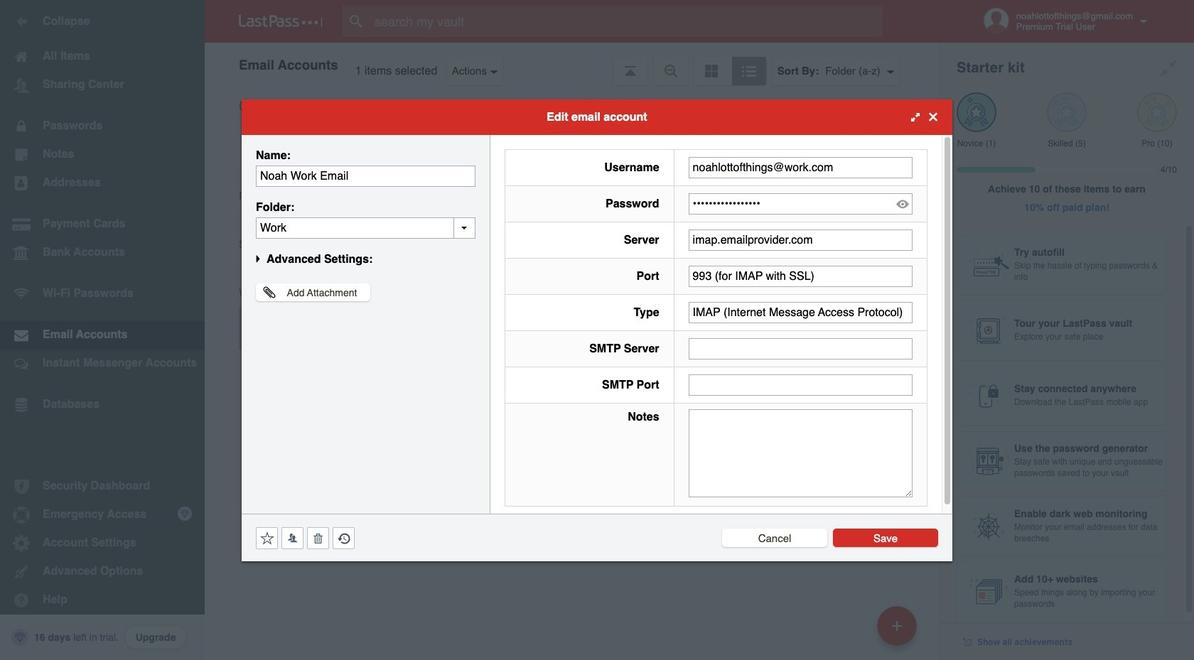 Task type: locate. For each thing, give the bounding box(es) containing it.
search my vault text field
[[343, 6, 911, 37]]

vault options navigation
[[205, 43, 940, 85]]

None text field
[[256, 217, 476, 239], [689, 266, 913, 287], [689, 374, 913, 396], [256, 217, 476, 239], [689, 266, 913, 287], [689, 374, 913, 396]]

lastpass image
[[239, 15, 323, 28]]

None password field
[[689, 193, 913, 214]]

None text field
[[689, 157, 913, 178], [256, 165, 476, 187], [689, 229, 913, 251], [689, 302, 913, 323], [689, 338, 913, 360], [689, 409, 913, 498], [689, 157, 913, 178], [256, 165, 476, 187], [689, 229, 913, 251], [689, 302, 913, 323], [689, 338, 913, 360], [689, 409, 913, 498]]

dialog
[[242, 99, 953, 562]]

new item navigation
[[873, 602, 926, 661]]



Task type: describe. For each thing, give the bounding box(es) containing it.
main navigation navigation
[[0, 0, 205, 661]]

Search search field
[[343, 6, 911, 37]]

new item image
[[893, 621, 903, 631]]



